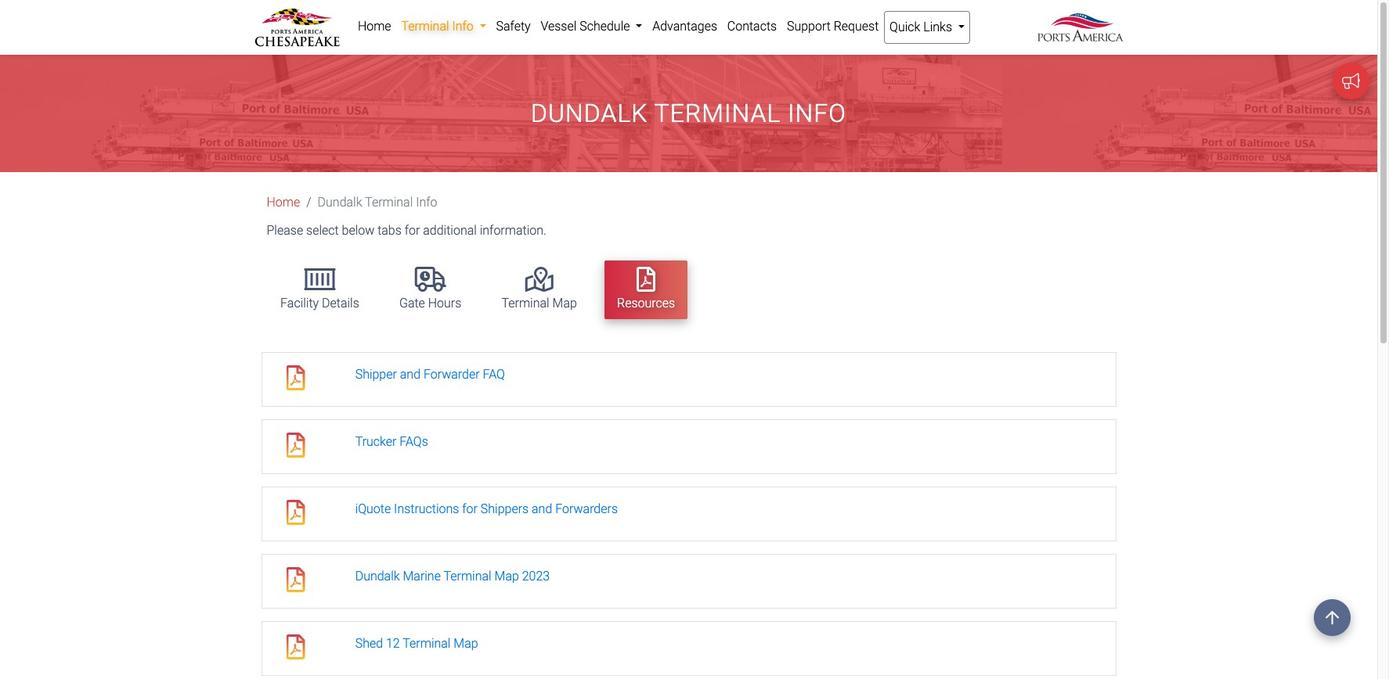 Task type: vqa. For each thing, say whether or not it's contained in the screenshot.
Support Request
yes



Task type: describe. For each thing, give the bounding box(es) containing it.
trucker
[[355, 434, 397, 449]]

shipper and forwarder faq link
[[355, 367, 505, 382]]

go to top image
[[1314, 600, 1351, 637]]

additional
[[423, 224, 477, 238]]

below
[[342, 224, 375, 238]]

1 horizontal spatial home
[[358, 19, 391, 34]]

contacts link
[[722, 11, 782, 42]]

forwarder
[[424, 367, 480, 382]]

0 horizontal spatial dundalk terminal info
[[318, 195, 437, 210]]

0 vertical spatial info
[[452, 19, 474, 34]]

faq
[[483, 367, 505, 382]]

vessel schedule
[[541, 19, 633, 34]]

0 vertical spatial map
[[553, 296, 577, 311]]

marine
[[403, 569, 441, 584]]

gate hours
[[399, 296, 462, 311]]

facility details link
[[268, 261, 372, 320]]

request
[[834, 19, 879, 34]]

dundalk inside tab panel
[[355, 569, 400, 584]]

shed 12 terminal map link
[[355, 636, 478, 651]]

iquote
[[355, 502, 391, 517]]

shed 12 terminal map
[[355, 636, 478, 651]]

quick links link
[[884, 11, 971, 44]]

resources link
[[605, 261, 688, 320]]

0 vertical spatial home link
[[353, 11, 396, 42]]

1 vertical spatial dundalk
[[318, 195, 362, 210]]

advantages
[[653, 19, 717, 34]]

details
[[322, 296, 359, 311]]

map for dundalk marine terminal map 2023
[[495, 569, 519, 584]]

gate
[[399, 296, 425, 311]]

faqs
[[400, 434, 428, 449]]

dundalk marine terminal map 2023 link
[[355, 569, 550, 584]]

information.
[[480, 224, 546, 238]]

shippers
[[481, 502, 529, 517]]

terminal map
[[502, 296, 577, 311]]

contacts
[[727, 19, 777, 34]]

advantages link
[[648, 11, 722, 42]]



Task type: locate. For each thing, give the bounding box(es) containing it.
please select below tabs for additional information.
[[267, 224, 546, 238]]

terminal info
[[401, 19, 477, 34]]

terminal map link
[[489, 261, 590, 320]]

1 horizontal spatial dundalk terminal info
[[531, 99, 847, 129]]

dundalk
[[531, 99, 648, 129], [318, 195, 362, 210], [355, 569, 400, 584]]

safety link
[[491, 11, 536, 42]]

vessel schedule link
[[536, 11, 648, 42]]

facility details
[[280, 296, 359, 311]]

1 vertical spatial for
[[462, 502, 478, 517]]

and right shipper
[[400, 367, 421, 382]]

1 vertical spatial and
[[532, 502, 552, 517]]

1 horizontal spatial map
[[495, 569, 519, 584]]

12
[[386, 636, 400, 651]]

home link
[[353, 11, 396, 42], [267, 195, 300, 210]]

support
[[787, 19, 831, 34]]

tab list
[[260, 253, 1123, 327]]

terminal info link
[[396, 11, 491, 42]]

resources
[[617, 296, 675, 311]]

0 horizontal spatial and
[[400, 367, 421, 382]]

1 vertical spatial home
[[267, 195, 300, 210]]

quick links
[[890, 20, 955, 34]]

home up please
[[267, 195, 300, 210]]

1 horizontal spatial info
[[452, 19, 474, 34]]

1 horizontal spatial home link
[[353, 11, 396, 42]]

select
[[306, 224, 339, 238]]

2 horizontal spatial info
[[788, 99, 847, 129]]

1 horizontal spatial for
[[462, 502, 478, 517]]

2 vertical spatial map
[[454, 636, 478, 651]]

info
[[452, 19, 474, 34], [788, 99, 847, 129], [416, 195, 437, 210]]

quick
[[890, 20, 921, 34]]

0 vertical spatial dundalk terminal info
[[531, 99, 847, 129]]

home link up please
[[267, 195, 300, 210]]

support request
[[787, 19, 879, 34]]

0 vertical spatial home
[[358, 19, 391, 34]]

home left terminal info
[[358, 19, 391, 34]]

for right tabs
[[405, 224, 420, 238]]

0 horizontal spatial home link
[[267, 195, 300, 210]]

0 vertical spatial for
[[405, 224, 420, 238]]

0 vertical spatial and
[[400, 367, 421, 382]]

iquote instructions for shippers and forwarders
[[355, 502, 618, 517]]

and
[[400, 367, 421, 382], [532, 502, 552, 517]]

trucker faqs
[[355, 434, 428, 449]]

links
[[924, 20, 952, 34]]

please
[[267, 224, 303, 238]]

0 horizontal spatial map
[[454, 636, 478, 651]]

support request link
[[782, 11, 884, 42]]

gate hours link
[[387, 261, 474, 320]]

tabs
[[378, 224, 402, 238]]

1 horizontal spatial and
[[532, 502, 552, 517]]

shed
[[355, 636, 383, 651]]

2023
[[522, 569, 550, 584]]

1 vertical spatial home link
[[267, 195, 300, 210]]

for
[[405, 224, 420, 238], [462, 502, 478, 517]]

instructions
[[394, 502, 459, 517]]

dundalk marine terminal map 2023
[[355, 569, 550, 584]]

shipper and forwarder faq
[[355, 367, 505, 382]]

facility
[[280, 296, 319, 311]]

1 vertical spatial map
[[495, 569, 519, 584]]

2 vertical spatial dundalk
[[355, 569, 400, 584]]

2 vertical spatial info
[[416, 195, 437, 210]]

map
[[553, 296, 577, 311], [495, 569, 519, 584], [454, 636, 478, 651]]

1 vertical spatial dundalk terminal info
[[318, 195, 437, 210]]

iquote instructions for shippers and forwarders link
[[355, 502, 618, 517]]

terminal
[[401, 19, 449, 34], [654, 99, 781, 129], [365, 195, 413, 210], [502, 296, 549, 311], [444, 569, 492, 584], [403, 636, 451, 651]]

home
[[358, 19, 391, 34], [267, 195, 300, 210]]

for left shippers
[[462, 502, 478, 517]]

tab panel
[[261, 352, 1116, 680]]

map for shed 12 terminal map
[[454, 636, 478, 651]]

home link left terminal info
[[353, 11, 396, 42]]

dundalk terminal info
[[531, 99, 847, 129], [318, 195, 437, 210]]

forwarders
[[555, 502, 618, 517]]

0 vertical spatial dundalk
[[531, 99, 648, 129]]

0 horizontal spatial for
[[405, 224, 420, 238]]

safety
[[496, 19, 531, 34]]

trucker faqs link
[[355, 434, 428, 449]]

shipper
[[355, 367, 397, 382]]

0 horizontal spatial home
[[267, 195, 300, 210]]

hours
[[428, 296, 462, 311]]

schedule
[[580, 19, 630, 34]]

tab list containing facility details
[[260, 253, 1123, 327]]

for inside tab panel
[[462, 502, 478, 517]]

0 horizontal spatial info
[[416, 195, 437, 210]]

and right shippers
[[532, 502, 552, 517]]

1 vertical spatial info
[[788, 99, 847, 129]]

2 horizontal spatial map
[[553, 296, 577, 311]]

tab panel containing shipper and forwarder faq
[[261, 352, 1116, 680]]

vessel
[[541, 19, 577, 34]]



